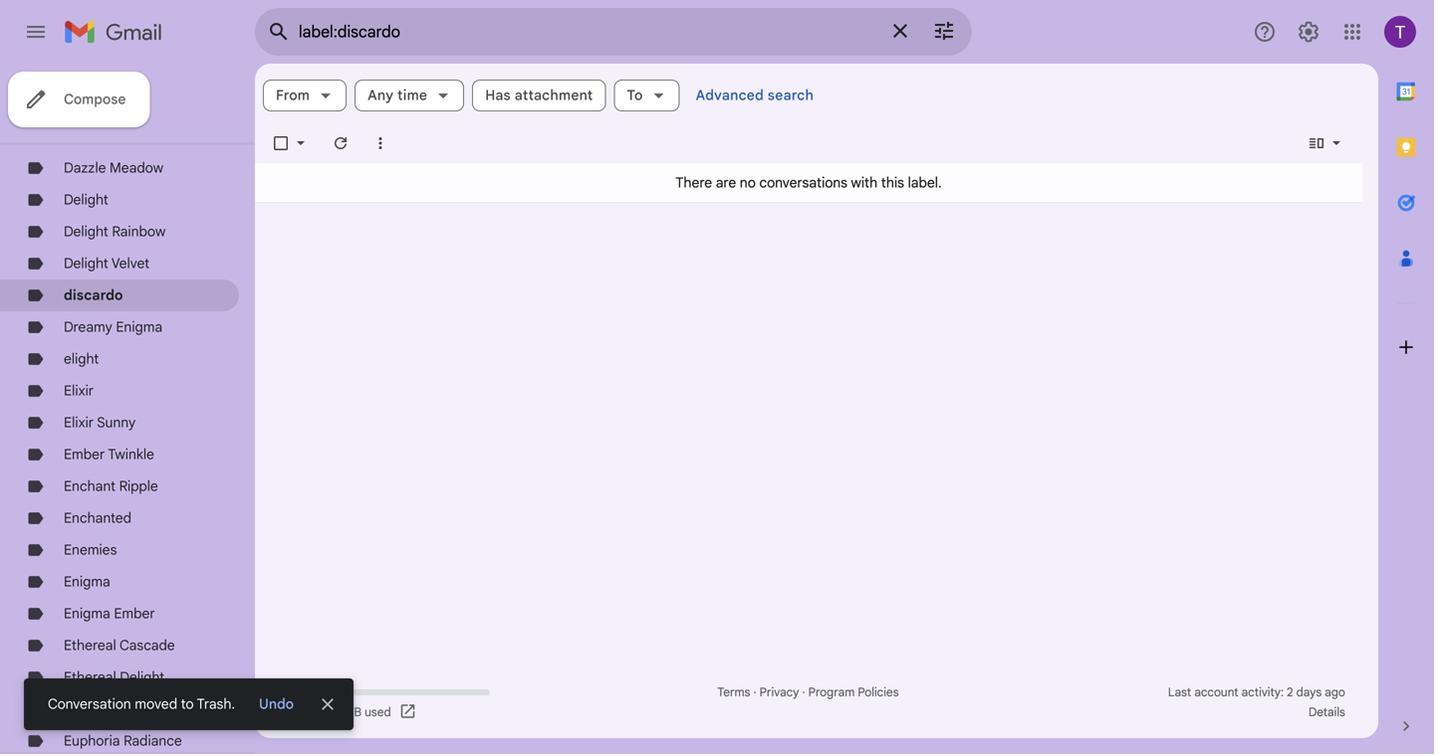 Task type: vqa. For each thing, say whether or not it's contained in the screenshot.
Ethereal Delight's THE ETHEREAL
yes



Task type: describe. For each thing, give the bounding box(es) containing it.
main menu image
[[24, 20, 48, 44]]

advanced search button
[[688, 78, 822, 114]]

details
[[1309, 706, 1346, 721]]

enigma for enigma link
[[64, 574, 110, 591]]

from button
[[263, 80, 347, 112]]

from
[[276, 87, 310, 104]]

advanced
[[696, 87, 764, 104]]

conversations
[[759, 174, 848, 191]]

no
[[740, 174, 756, 191]]

trash.
[[197, 696, 235, 714]]

search
[[768, 87, 814, 104]]

dance link
[[64, 127, 105, 145]]

elixir sunny link
[[64, 414, 136, 432]]

elight link
[[64, 351, 99, 368]]

dance
[[64, 127, 105, 145]]

policies
[[858, 686, 899, 701]]

activity:
[[1242, 686, 1284, 701]]

footer inside main content
[[255, 683, 1363, 723]]

ethereal delight link
[[64, 669, 164, 687]]

delight for delight velvet
[[64, 255, 108, 272]]

elixir link
[[64, 382, 94, 400]]

days
[[1296, 686, 1322, 701]]

are
[[716, 174, 736, 191]]

has attachment button
[[472, 80, 606, 112]]

search mail image
[[261, 14, 297, 50]]

used
[[365, 706, 391, 721]]

euphoria radiance link
[[64, 733, 182, 750]]

compose
[[64, 91, 126, 108]]

elixir for elixir sunny
[[64, 414, 94, 432]]

elixir sunny
[[64, 414, 136, 432]]

label.
[[908, 174, 942, 191]]

undo link
[[251, 687, 302, 723]]

euphoria link
[[64, 701, 120, 719]]

advanced search
[[696, 87, 814, 104]]

2 gb from the left
[[345, 706, 362, 721]]

has
[[485, 87, 511, 104]]

meadow
[[110, 159, 163, 177]]

clear search image
[[880, 11, 920, 51]]

alert containing conversation moved to trash.
[[24, 46, 1402, 731]]

main content containing from
[[255, 64, 1378, 739]]

delight up conversation moved to trash.
[[120, 669, 164, 687]]

there
[[676, 174, 712, 191]]

sunny
[[97, 414, 136, 432]]

advanced search options image
[[924, 11, 964, 51]]

cascade
[[120, 637, 175, 655]]

enchant ripple link
[[64, 478, 158, 496]]

enchant ripple
[[64, 478, 158, 496]]

to
[[181, 696, 194, 714]]

1 horizontal spatial ember
[[114, 606, 155, 623]]

ripple
[[119, 478, 158, 496]]

with
[[851, 174, 878, 191]]

enchanted link
[[64, 510, 132, 527]]

details link
[[1309, 706, 1346, 721]]

refresh image
[[331, 133, 351, 153]]

0.27 gb of 15 gb used
[[271, 706, 391, 721]]

ethereal cascade link
[[64, 637, 175, 655]]

0 vertical spatial ember
[[64, 446, 105, 464]]

ember twinkle link
[[64, 446, 154, 464]]

enchanted
[[64, 510, 132, 527]]

undo
[[259, 696, 294, 714]]

enchant
[[64, 478, 116, 496]]

rainbow
[[112, 223, 166, 241]]

delight rainbow
[[64, 223, 166, 241]]

compose button
[[8, 72, 150, 127]]

dreamy enigma link
[[64, 319, 162, 336]]

attachment
[[515, 87, 593, 104]]

enemies link
[[64, 542, 117, 559]]

2
[[1287, 686, 1293, 701]]

of
[[317, 706, 328, 721]]

toggle split pane mode image
[[1307, 133, 1327, 153]]

Search mail text field
[[299, 22, 876, 42]]

2 · from the left
[[802, 686, 805, 701]]

discardo
[[64, 287, 123, 304]]

delight link
[[64, 191, 108, 209]]

elight
[[64, 351, 99, 368]]



Task type: locate. For each thing, give the bounding box(es) containing it.
euphoria
[[64, 701, 120, 719], [64, 733, 120, 750]]

elixir down elixir link
[[64, 414, 94, 432]]

main content
[[255, 64, 1378, 739]]

0 horizontal spatial ·
[[753, 686, 757, 701]]

ethereal down enigma ember "link"
[[64, 637, 116, 655]]

2 ethereal from the top
[[64, 669, 116, 687]]

1 · from the left
[[753, 686, 757, 701]]

more image
[[371, 133, 390, 153]]

dreamy
[[64, 319, 112, 336]]

· right terms
[[753, 686, 757, 701]]

euphoria radiance
[[64, 733, 182, 750]]

0 vertical spatial euphoria
[[64, 701, 120, 719]]

delight for delight rainbow
[[64, 223, 108, 241]]

enemies
[[64, 542, 117, 559]]

delight down dazzle
[[64, 191, 108, 209]]

twinkle
[[108, 446, 154, 464]]

enigma ember
[[64, 606, 155, 623]]

euphoria down 'ethereal delight' link
[[64, 701, 120, 719]]

ethereal cascade
[[64, 637, 175, 655]]

· right privacy
[[802, 686, 805, 701]]

dazzle meadow
[[64, 159, 163, 177]]

0 vertical spatial enigma
[[116, 319, 162, 336]]

0 vertical spatial ethereal
[[64, 637, 116, 655]]

1 vertical spatial enigma
[[64, 574, 110, 591]]

None search field
[[255, 8, 972, 56]]

elixir for elixir link
[[64, 382, 94, 400]]

15
[[331, 706, 342, 721]]

2 euphoria from the top
[[64, 733, 120, 750]]

0 horizontal spatial ember
[[64, 446, 105, 464]]

velvet
[[111, 255, 150, 272]]

has attachment
[[485, 87, 593, 104]]

ethereal up conversation
[[64, 669, 116, 687]]

enigma link
[[64, 574, 110, 591]]

footer containing terms
[[255, 683, 1363, 723]]

program policies link
[[808, 686, 899, 701]]

moved
[[135, 696, 177, 714]]

delight for delight link
[[64, 191, 108, 209]]

alert
[[24, 46, 1402, 731]]

None checkbox
[[271, 133, 291, 153]]

elixir
[[64, 382, 94, 400], [64, 414, 94, 432]]

privacy
[[760, 686, 799, 701]]

1 elixir from the top
[[64, 382, 94, 400]]

enigma down enigma link
[[64, 606, 110, 623]]

0 vertical spatial elixir
[[64, 382, 94, 400]]

ember up cascade
[[114, 606, 155, 623]]

ember
[[64, 446, 105, 464], [114, 606, 155, 623]]

elixir down elight link
[[64, 382, 94, 400]]

1 vertical spatial ember
[[114, 606, 155, 623]]

0 horizontal spatial gb
[[297, 706, 314, 721]]

conversation
[[48, 696, 131, 714]]

account
[[1195, 686, 1239, 701]]

1 gb from the left
[[297, 706, 314, 721]]

gb
[[297, 706, 314, 721], [345, 706, 362, 721]]

ember up enchant
[[64, 446, 105, 464]]

dazzle
[[64, 159, 106, 177]]

1 horizontal spatial ·
[[802, 686, 805, 701]]

any time
[[368, 87, 428, 104]]

navigation containing compose
[[0, 64, 255, 755]]

1 horizontal spatial gb
[[345, 706, 362, 721]]

navigation
[[0, 64, 255, 755]]

euphoria down euphoria link
[[64, 733, 120, 750]]

1 euphoria from the top
[[64, 701, 120, 719]]

euphoria for euphoria radiance
[[64, 733, 120, 750]]

discardo link
[[64, 287, 123, 304]]

ethereal delight
[[64, 669, 164, 687]]

ethereal for ethereal cascade
[[64, 637, 116, 655]]

gmail image
[[64, 12, 172, 52]]

euphoria for euphoria link
[[64, 701, 120, 719]]

delight velvet link
[[64, 255, 150, 272]]

this
[[881, 174, 904, 191]]

gb right 15
[[345, 706, 362, 721]]

program
[[808, 686, 855, 701]]

last account activity: 2 days ago details
[[1168, 686, 1346, 721]]

·
[[753, 686, 757, 701], [802, 686, 805, 701]]

enigma ember link
[[64, 606, 155, 623]]

none checkbox inside main content
[[271, 133, 291, 153]]

2 vertical spatial enigma
[[64, 606, 110, 623]]

delight
[[64, 191, 108, 209], [64, 223, 108, 241], [64, 255, 108, 272], [120, 669, 164, 687]]

terms · privacy · program policies
[[717, 686, 899, 701]]

tab list
[[1378, 64, 1434, 683]]

any time button
[[355, 80, 464, 112]]

delight down delight link
[[64, 223, 108, 241]]

last
[[1168, 686, 1191, 701]]

gb left of
[[297, 706, 314, 721]]

1 vertical spatial ethereal
[[64, 669, 116, 687]]

enigma for enigma ember
[[64, 606, 110, 623]]

privacy link
[[760, 686, 799, 701]]

settings image
[[1297, 20, 1321, 44]]

footer
[[255, 683, 1363, 723]]

2 elixir from the top
[[64, 414, 94, 432]]

ethereal for ethereal delight
[[64, 669, 116, 687]]

1 ethereal from the top
[[64, 637, 116, 655]]

ago
[[1325, 686, 1346, 701]]

delight rainbow link
[[64, 223, 166, 241]]

conversation moved to trash.
[[48, 696, 235, 714]]

dazzle meadow link
[[64, 159, 163, 177]]

to
[[627, 87, 643, 104]]

there are no conversations with this label.
[[676, 174, 942, 191]]

radiance
[[124, 733, 182, 750]]

1 vertical spatial elixir
[[64, 414, 94, 432]]

dreamy enigma
[[64, 319, 162, 336]]

terms
[[717, 686, 750, 701]]

enigma right dreamy
[[116, 319, 162, 336]]

to button
[[614, 80, 680, 112]]

any
[[368, 87, 394, 104]]

delight velvet
[[64, 255, 150, 272]]

enigma down enemies
[[64, 574, 110, 591]]

support image
[[1253, 20, 1277, 44]]

time
[[397, 87, 428, 104]]

terms link
[[717, 686, 750, 701]]

0.27
[[271, 706, 295, 721]]

follow link to manage storage image
[[399, 703, 419, 723]]

ethereal
[[64, 637, 116, 655], [64, 669, 116, 687]]

ember twinkle
[[64, 446, 154, 464]]

delight up discardo link
[[64, 255, 108, 272]]

1 vertical spatial euphoria
[[64, 733, 120, 750]]



